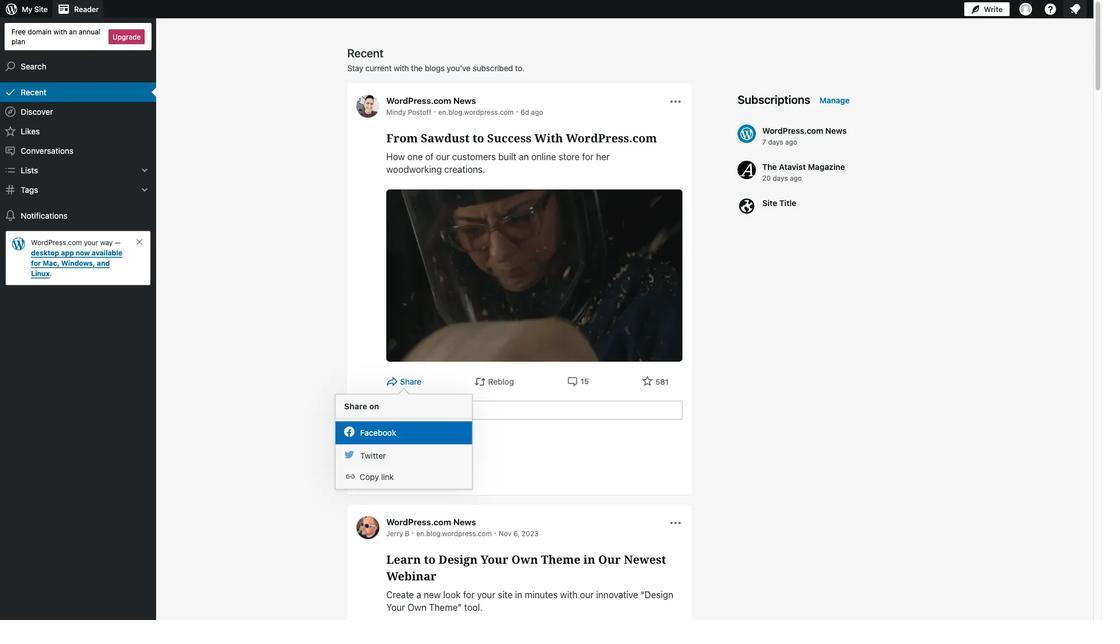 Task type: locate. For each thing, give the bounding box(es) containing it.
to up webinar
[[424, 552, 436, 568]]

15
[[581, 377, 589, 386]]

0 horizontal spatial our
[[436, 151, 450, 162]]

1 vertical spatial your
[[387, 602, 405, 613]]

en.blog.wordpress.com link up design
[[417, 530, 492, 538]]

days right 20
[[773, 174, 788, 182]]

conversations
[[21, 146, 74, 155]]

an left annual
[[69, 28, 77, 36]]

your up "now"
[[84, 239, 98, 247]]

bryantcg80 image
[[362, 436, 381, 454]]

for left her
[[583, 151, 594, 162]]

wordpress.com inside wordpress.com your way — desktop app now available for mac, windows, and linux
[[31, 239, 82, 247]]

recent link
[[0, 82, 156, 102]]

our
[[436, 151, 450, 162], [580, 590, 594, 601]]

en.blog.wordpress.com link
[[439, 108, 514, 116], [417, 530, 492, 538]]

recent up discover
[[21, 87, 47, 97]]

wordpress.com up app
[[31, 239, 82, 247]]

0 vertical spatial with
[[54, 28, 67, 36]]

1 horizontal spatial for
[[464, 590, 475, 601]]

menu inside tooltip
[[336, 419, 473, 489]]

copy link
[[360, 472, 394, 482]]

2 horizontal spatial for
[[583, 151, 594, 162]]

days right "7"
[[769, 138, 784, 146]]

1 wordpress.com news link from the top
[[387, 96, 476, 106]]

with
[[54, 28, 67, 36], [394, 63, 409, 73], [561, 590, 578, 601]]

1 horizontal spatial to
[[473, 130, 485, 146]]

.
[[50, 270, 52, 278]]

0 vertical spatial an
[[69, 28, 77, 36]]

wordpress.com up postoff
[[387, 96, 452, 106]]

wordpress.com news 7 days ago
[[763, 126, 847, 146]]

wordpress.com up b
[[387, 517, 452, 527]]

ago inside the atavist magazine 20 days ago
[[790, 174, 803, 182]]

subscribed to.
[[473, 63, 525, 73]]

news down manage link
[[826, 126, 847, 135]]

en.blog.wordpress.com inside the wordpress.com news jerry b · en.blog.wordpress.com · nov 6, 2023
[[417, 530, 492, 538]]

0 vertical spatial share
[[400, 377, 422, 387]]

1 vertical spatial own
[[408, 602, 427, 613]]

0 vertical spatial wordpress.com news link
[[387, 96, 476, 106]]

help image
[[1044, 2, 1058, 16]]

1 horizontal spatial your
[[477, 590, 496, 601]]

group
[[362, 401, 683, 420]]

news for wordpress.com news 7 days ago
[[826, 126, 847, 135]]

your inside learn to design your own theme in our newest webinar create a new look for your site in minutes with our innovative "design your own theme" tool.
[[477, 590, 496, 601]]

share left on
[[344, 402, 368, 411]]

news inside wordpress.com news 7 days ago
[[826, 126, 847, 135]]

wordpress.com inside wordpress.com news mindy postoff · en.blog.wordpress.com · 6d ago
[[387, 96, 452, 106]]

an right built
[[519, 151, 529, 162]]

0 vertical spatial recent
[[348, 46, 384, 59]]

theme
[[541, 552, 581, 568]]

keyboard_arrow_down image
[[139, 184, 151, 196]]

blogs
[[425, 63, 445, 73]]

webinar
[[387, 568, 437, 584]]

in left our
[[584, 552, 596, 568]]

to
[[473, 130, 485, 146], [424, 552, 436, 568]]

0 horizontal spatial recent
[[21, 87, 47, 97]]

own down 2023
[[512, 552, 538, 568]]

0 horizontal spatial in
[[516, 590, 523, 601]]

news down you've
[[454, 96, 476, 106]]

you've
[[447, 63, 471, 73]]

0 vertical spatial en.blog.wordpress.com link
[[439, 108, 514, 116]]

with inside 'recent stay current with the blogs you've subscribed to.'
[[394, 63, 409, 73]]

0 vertical spatial in
[[584, 552, 596, 568]]

1 horizontal spatial your
[[481, 552, 509, 568]]

wordpress.com news link for wordpress.com news mindy postoff · en.blog.wordpress.com · 6d ago
[[387, 96, 476, 106]]

tooltip
[[335, 388, 473, 490]]

share for share on
[[344, 402, 368, 411]]

an inside 'from sawdust to success with wordpress.com how one of our customers built an online store for her woodworking creations.'
[[519, 151, 529, 162]]

own
[[512, 552, 538, 568], [408, 602, 427, 613]]

wordpress.com up her
[[566, 130, 657, 146]]

share inside button
[[400, 377, 422, 387]]

2 vertical spatial news
[[454, 517, 476, 527]]

1 horizontal spatial with
[[394, 63, 409, 73]]

0 vertical spatial your
[[84, 239, 98, 247]]

wordpress.com
[[387, 96, 452, 106], [763, 126, 824, 135], [566, 130, 657, 146], [31, 239, 82, 247], [387, 517, 452, 527]]

2 wordpress.com news link from the top
[[387, 517, 476, 527]]

for inside learn to design your own theme in our newest webinar create a new look for your site in minutes with our innovative "design your own theme" tool.
[[464, 590, 475, 601]]

notifications link
[[0, 206, 156, 226]]

recent for recent
[[21, 87, 47, 97]]

your left site
[[477, 590, 496, 601]]

wordpress.com inside wordpress.com news 7 days ago
[[763, 126, 824, 135]]

your down the nov
[[481, 552, 509, 568]]

reader link
[[52, 0, 103, 18]]

en.blog.wordpress.com inside wordpress.com news mindy postoff · en.blog.wordpress.com · 6d ago
[[439, 108, 514, 116]]

0 vertical spatial our
[[436, 151, 450, 162]]

0 horizontal spatial your
[[84, 239, 98, 247]]

recent up "stay"
[[348, 46, 384, 59]]

1 vertical spatial days
[[773, 174, 788, 182]]

1 vertical spatial en.blog.wordpress.com
[[417, 530, 492, 538]]

menu containing facebook
[[336, 419, 473, 489]]

1d
[[436, 433, 444, 442]]

search
[[21, 62, 47, 71]]

2
[[468, 460, 473, 469]]

copy link button
[[336, 468, 473, 486]]

with right minutes
[[561, 590, 578, 601]]

0 horizontal spatial site
[[34, 5, 48, 14]]

2 horizontal spatial with
[[561, 590, 578, 601]]

0 vertical spatial en.blog.wordpress.com
[[439, 108, 514, 116]]

share inside tooltip
[[344, 402, 368, 411]]

0 horizontal spatial to
[[424, 552, 436, 568]]

in right site
[[516, 590, 523, 601]]

nov 6, 2023 link
[[499, 530, 539, 538]]

online
[[532, 151, 557, 162]]

twitter
[[361, 451, 386, 461]]

recent inside 'recent stay current with the blogs you've subscribed to.'
[[348, 46, 384, 59]]

keyboard_arrow_down image
[[139, 165, 151, 176]]

tags
[[21, 185, 38, 195]]

1 vertical spatial with
[[394, 63, 409, 73]]

0 vertical spatial to
[[473, 130, 485, 146]]

1 horizontal spatial an
[[519, 151, 529, 162]]

· right b
[[412, 528, 414, 538]]

1 vertical spatial to
[[424, 552, 436, 568]]

lists
[[21, 166, 38, 175]]

· right postoff
[[434, 107, 436, 116]]

0 vertical spatial days
[[769, 138, 784, 146]]

site title
[[763, 198, 797, 208]]

our inside learn to design your own theme in our newest webinar create a new look for your site in minutes with our innovative "design your own theme" tool.
[[580, 590, 594, 601]]

your
[[481, 552, 509, 568], [387, 602, 405, 613]]

news for wordpress.com news jerry b · en.blog.wordpress.com · nov 6, 2023
[[454, 517, 476, 527]]

main content
[[348, 45, 904, 620]]

ago down atavist
[[790, 174, 803, 182]]

share button
[[387, 376, 422, 388]]

Add a comment… text field
[[387, 401, 683, 420]]

1 vertical spatial en.blog.wordpress.com link
[[417, 530, 492, 538]]

for inside 'from sawdust to success with wordpress.com how one of our customers built an online store for her woodworking creations.'
[[583, 151, 594, 162]]

with right domain
[[54, 28, 67, 36]]

2 vertical spatial with
[[561, 590, 578, 601]]

our left innovative
[[580, 590, 594, 601]]

1 vertical spatial site
[[763, 198, 778, 208]]

1 vertical spatial wordpress.com news link
[[387, 517, 476, 527]]

site left title
[[763, 198, 778, 208]]

look
[[444, 590, 461, 601]]

581
[[656, 377, 669, 386]]

awesome
[[387, 444, 429, 457]]

· left the nov
[[495, 528, 497, 538]]

with left the
[[394, 63, 409, 73]]

our right "of"
[[436, 151, 450, 162]]

an inside free domain with an annual plan
[[69, 28, 77, 36]]

share up the facebook button
[[400, 377, 422, 387]]

1 vertical spatial news
[[826, 126, 847, 135]]

0 vertical spatial your
[[481, 552, 509, 568]]

1 vertical spatial recent
[[21, 87, 47, 97]]

15 button
[[567, 376, 589, 387]]

for
[[583, 151, 594, 162], [31, 259, 41, 267], [464, 590, 475, 601]]

and
[[97, 259, 110, 267]]

en.blog.wordpress.com link for wordpress.com news mindy postoff · en.blog.wordpress.com · 6d ago
[[439, 108, 514, 116]]

your down the create
[[387, 602, 405, 613]]

ago up atavist
[[786, 138, 798, 146]]

wordpress.com news link up postoff
[[387, 96, 476, 106]]

comments
[[425, 479, 459, 487]]

likes link
[[0, 122, 156, 141]]

1 vertical spatial an
[[519, 151, 529, 162]]

ago inside wordpress.com news 7 days ago
[[786, 138, 798, 146]]

wordpress.com up "7"
[[763, 126, 824, 135]]

2 vertical spatial for
[[464, 590, 475, 601]]

1 vertical spatial your
[[477, 590, 496, 601]]

news inside wordpress.com news mindy postoff · en.blog.wordpress.com · 6d ago
[[454, 96, 476, 106]]

the
[[763, 162, 778, 171]]

show
[[387, 479, 404, 487]]

news up design
[[454, 517, 476, 527]]

show more comments button
[[387, 475, 459, 490]]

own down a
[[408, 602, 427, 613]]

1 horizontal spatial our
[[580, 590, 594, 601]]

in
[[584, 552, 596, 568], [516, 590, 523, 601]]

en.blog.wordpress.com up design
[[417, 530, 492, 538]]

discover link
[[0, 102, 156, 122]]

·
[[434, 107, 436, 116], [516, 107, 519, 116], [412, 528, 414, 538], [495, 528, 497, 538]]

en.blog.wordpress.com link up sawdust
[[439, 108, 514, 116]]

1 horizontal spatial share
[[400, 377, 422, 387]]

ago right 6d at the left top of page
[[532, 108, 544, 116]]

0 horizontal spatial own
[[408, 602, 427, 613]]

linux
[[31, 270, 50, 278]]

0 horizontal spatial an
[[69, 28, 77, 36]]

0 vertical spatial for
[[583, 151, 594, 162]]

current
[[366, 63, 392, 73]]

your
[[84, 239, 98, 247], [477, 590, 496, 601]]

b
[[405, 530, 410, 538]]

0 vertical spatial own
[[512, 552, 538, 568]]

to up customers
[[473, 130, 485, 146]]

en.blog.wordpress.com up sawdust
[[439, 108, 514, 116]]

annual
[[79, 28, 100, 36]]

for up linux
[[31, 259, 41, 267]]

0 horizontal spatial with
[[54, 28, 67, 36]]

1 horizontal spatial recent
[[348, 46, 384, 59]]

for right look
[[464, 590, 475, 601]]

jerry b image
[[357, 516, 380, 539]]

mac,
[[43, 259, 60, 267]]

main content containing from sawdust to success with wordpress.com
[[348, 45, 904, 620]]

wordpress.com news jerry b · en.blog.wordpress.com · nov 6, 2023
[[387, 517, 539, 538]]

wordpress.com for wordpress.com news mindy postoff · en.blog.wordpress.com · 6d ago
[[387, 96, 452, 106]]

a
[[417, 590, 422, 601]]

wordpress.com news link
[[387, 96, 476, 106], [387, 517, 476, 527]]

days
[[769, 138, 784, 146], [773, 174, 788, 182]]

ago right 1d
[[447, 433, 460, 442]]

1 vertical spatial our
[[580, 590, 594, 601]]

menu
[[336, 419, 473, 489]]

0 horizontal spatial for
[[31, 259, 41, 267]]

sawdust
[[421, 130, 470, 146]]

news
[[454, 96, 476, 106], [826, 126, 847, 135], [454, 517, 476, 527]]

now
[[76, 249, 90, 257]]

0 vertical spatial news
[[454, 96, 476, 106]]

wordpress.com for wordpress.com news 7 days ago
[[763, 126, 824, 135]]

wordpress.com news link for wordpress.com news jerry b · en.blog.wordpress.com · nov 6, 2023
[[387, 517, 476, 527]]

tooltip containing share on
[[335, 388, 473, 490]]

site right my
[[34, 5, 48, 14]]

1 vertical spatial for
[[31, 259, 41, 267]]

0 horizontal spatial your
[[387, 602, 405, 613]]

write link
[[965, 0, 1010, 18]]

wordpress.com news link up b
[[387, 517, 476, 527]]

0 horizontal spatial share
[[344, 402, 368, 411]]

from sawdust to success with wordpress.com how one of our customers built an online store for her woodworking creations.
[[387, 130, 657, 175]]

news inside the wordpress.com news jerry b · en.blog.wordpress.com · nov 6, 2023
[[454, 517, 476, 527]]

1 vertical spatial share
[[344, 402, 368, 411]]

toggle menu image
[[669, 95, 683, 109]]

wordpress.com inside the wordpress.com news jerry b · en.blog.wordpress.com · nov 6, 2023
[[387, 517, 452, 527]]

ago
[[532, 108, 544, 116], [786, 138, 798, 146], [790, 174, 803, 182], [447, 433, 460, 442]]



Task type: describe. For each thing, give the bounding box(es) containing it.
innovative
[[597, 590, 639, 601]]

magazine
[[809, 162, 846, 171]]

1 horizontal spatial site
[[763, 198, 778, 208]]

theme" tool.
[[429, 602, 483, 613]]

her
[[597, 151, 610, 162]]

share for share
[[400, 377, 422, 387]]

of
[[426, 151, 434, 162]]

atavist
[[780, 162, 807, 171]]

terry turtle image
[[362, 401, 381, 419]]

free domain with an annual plan
[[11, 28, 100, 45]]

title
[[780, 198, 797, 208]]

jerry b link
[[387, 530, 410, 538]]

to inside learn to design your own theme in our newest webinar create a new look for your site in minutes with our innovative "design your own theme" tool.
[[424, 552, 436, 568]]

bryantcg80
[[387, 433, 432, 442]]

upgrade
[[113, 33, 141, 41]]

desktop
[[31, 249, 59, 257]]

days inside the atavist magazine 20 days ago
[[773, 174, 788, 182]]

manage
[[820, 96, 850, 105]]

customers
[[453, 151, 496, 162]]

time image
[[1097, 44, 1103, 55]]

site title link
[[738, 197, 893, 217]]

lists link
[[0, 161, 156, 180]]

facebook button
[[336, 422, 473, 445]]

my site
[[22, 5, 48, 14]]

recent stay current with the blogs you've subscribed to.
[[348, 46, 525, 73]]

"design
[[641, 590, 674, 601]]

wordpress.com for wordpress.com news jerry b · en.blog.wordpress.com · nov 6, 2023
[[387, 517, 452, 527]]

learn to design your own theme in our newest webinar link
[[387, 551, 683, 585]]

show more comments
[[387, 479, 459, 487]]

windows,
[[61, 259, 95, 267]]

new
[[424, 590, 441, 601]]

en.blog.wordpress.com for wordpress.com news jerry b · en.blog.wordpress.com · nov 6, 2023
[[417, 530, 492, 538]]

nov
[[499, 530, 512, 538]]

with
[[535, 130, 564, 146]]

learn
[[387, 552, 421, 568]]

reader
[[74, 5, 99, 14]]

one
[[408, 151, 423, 162]]

20
[[763, 174, 771, 182]]

news for wordpress.com news mindy postoff · en.blog.wordpress.com · 6d ago
[[454, 96, 476, 106]]

awesome job!
[[387, 444, 448, 457]]

mindy
[[387, 108, 406, 116]]

with inside learn to design your own theme in our newest webinar create a new look for your site in minutes with our innovative "design your own theme" tool.
[[561, 590, 578, 601]]

from sawdust to success with wordpress.com link
[[387, 130, 683, 146]]

upgrade button
[[109, 29, 145, 44]]

· left 6d at the left top of page
[[516, 107, 519, 116]]

likes
[[21, 126, 40, 136]]

on
[[370, 402, 379, 411]]

to inside 'from sawdust to success with wordpress.com how one of our customers built an online store for her woodworking creations.'
[[473, 130, 485, 146]]

1d ago link
[[436, 433, 460, 442]]

newest
[[624, 552, 667, 568]]

6d
[[521, 108, 530, 116]]

with inside free domain with an annual plan
[[54, 28, 67, 36]]

reblog
[[489, 377, 514, 387]]

store
[[559, 151, 580, 162]]

7
[[763, 138, 767, 146]]

minutes
[[525, 590, 558, 601]]

our
[[599, 552, 621, 568]]

1 horizontal spatial in
[[584, 552, 596, 568]]

twitter button
[[336, 445, 473, 468]]

how
[[387, 151, 405, 162]]

jerry
[[387, 530, 403, 538]]

conversations link
[[0, 141, 156, 161]]

write
[[985, 5, 1004, 14]]

plan
[[11, 37, 25, 45]]

0 vertical spatial site
[[34, 5, 48, 14]]

wordpress.com inside 'from sawdust to success with wordpress.com how one of our customers built an online store for her woodworking creations.'
[[566, 130, 657, 146]]

toggle menu image
[[669, 516, 683, 530]]

your inside wordpress.com your way — desktop app now available for mac, windows, and linux
[[84, 239, 98, 247]]

our inside 'from sawdust to success with wordpress.com how one of our customers built an online store for her woodworking creations.'
[[436, 151, 450, 162]]

en.blog.wordpress.com link for wordpress.com news jerry b · en.blog.wordpress.com · nov 6, 2023
[[417, 530, 492, 538]]

link
[[381, 472, 394, 482]]

ago inside wordpress.com news mindy postoff · en.blog.wordpress.com · 6d ago
[[532, 108, 544, 116]]

bryantcg80 1d ago
[[387, 433, 460, 442]]

—
[[115, 239, 121, 247]]

6,
[[514, 530, 520, 538]]

the
[[411, 63, 423, 73]]

6d ago link
[[521, 108, 544, 116]]

site
[[498, 590, 513, 601]]

domain
[[28, 28, 52, 36]]

notifications
[[21, 211, 68, 220]]

built
[[499, 151, 517, 162]]

for inside wordpress.com your way — desktop app now available for mac, windows, and linux
[[31, 259, 41, 267]]

manage link
[[820, 95, 850, 106]]

manage your notifications image
[[1069, 2, 1083, 16]]

success
[[488, 130, 532, 146]]

en.blog.wordpress.com for wordpress.com news mindy postoff · en.blog.wordpress.com · 6d ago
[[439, 108, 514, 116]]

1 vertical spatial in
[[516, 590, 523, 601]]

create
[[387, 590, 414, 601]]

available
[[92, 249, 122, 257]]

subscriptions
[[738, 92, 811, 106]]

my profile image
[[1020, 3, 1033, 16]]

search link
[[0, 57, 156, 76]]

mindy postoff image
[[357, 95, 380, 118]]

share on
[[344, 402, 379, 411]]

copy
[[360, 472, 379, 482]]

tags link
[[0, 180, 156, 200]]

reblog button
[[475, 376, 514, 388]]

1 horizontal spatial own
[[512, 552, 538, 568]]

discover
[[21, 107, 53, 116]]

app
[[61, 249, 74, 257]]

2 button
[[455, 458, 473, 470]]

recent for recent stay current with the blogs you've subscribed to.
[[348, 46, 384, 59]]

wordpress.com your way — desktop app now available for mac, windows, and linux
[[31, 239, 122, 278]]

dismiss image
[[135, 238, 144, 247]]

woodworking creations.
[[387, 164, 486, 175]]

days inside wordpress.com news 7 days ago
[[769, 138, 784, 146]]

wordpress.com for wordpress.com your way — desktop app now available for mac, windows, and linux
[[31, 239, 82, 247]]

facebook
[[361, 428, 397, 438]]

way
[[100, 239, 113, 247]]



Task type: vqa. For each thing, say whether or not it's contained in the screenshot.
the bottommost Toggle menu image
yes



